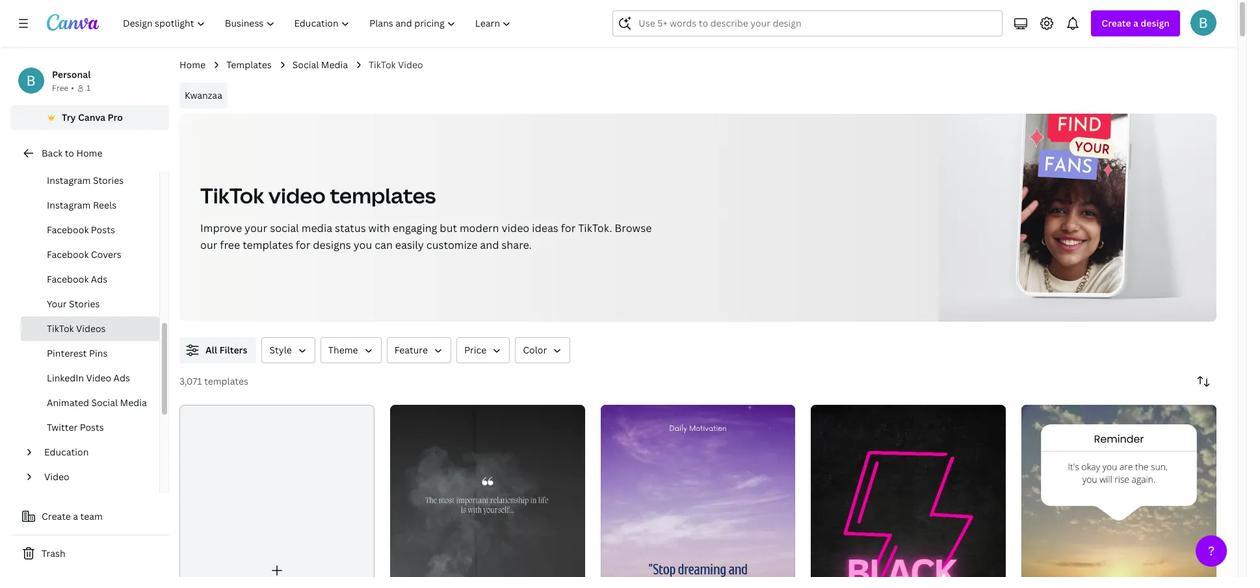 Task type: describe. For each thing, give the bounding box(es) containing it.
instagram stories link
[[21, 168, 159, 193]]

your
[[47, 298, 67, 310]]

1 horizontal spatial home
[[180, 59, 206, 71]]

pinterest pins link
[[21, 342, 159, 366]]

covers
[[91, 249, 122, 261]]

twitter
[[47, 422, 78, 434]]

price
[[465, 344, 487, 357]]

back to home link
[[10, 141, 169, 167]]

create a design button
[[1092, 10, 1181, 36]]

3,071 templates
[[180, 375, 249, 388]]

style button
[[262, 338, 315, 364]]

improve your social media status with engaging but modern video ideas for tiktok. browse our free templates for designs you can easily customize and share.
[[200, 221, 652, 252]]

linkedin video ads
[[47, 372, 130, 384]]

create a design
[[1102, 17, 1170, 29]]

customize
[[427, 238, 478, 252]]

pinterest pins
[[47, 347, 108, 360]]

1
[[86, 83, 91, 94]]

and
[[480, 238, 499, 252]]

twitter posts
[[47, 422, 104, 434]]

tiktok for tiktok video templates
[[200, 182, 264, 209]]

our
[[200, 238, 218, 252]]

a for team
[[73, 511, 78, 523]]

education
[[44, 446, 89, 459]]

instagram for instagram stories
[[47, 174, 91, 187]]

color
[[523, 344, 547, 357]]

filters
[[220, 344, 248, 357]]

social
[[270, 221, 299, 236]]

animated
[[47, 397, 89, 409]]

tiktok for tiktok videos
[[47, 323, 74, 335]]

facebook for facebook ads
[[47, 273, 89, 286]]

facebook for facebook posts
[[47, 224, 89, 236]]

instagram reels link
[[21, 193, 159, 218]]

trash link
[[10, 541, 169, 567]]

theme button
[[321, 338, 382, 364]]

browse
[[615, 221, 652, 236]]

1 vertical spatial for
[[296, 238, 311, 252]]

posts for twitter posts
[[80, 422, 104, 434]]

facebook covers
[[47, 249, 122, 261]]

but
[[440, 221, 457, 236]]

video link
[[39, 465, 152, 490]]

0 horizontal spatial video
[[269, 182, 326, 209]]

color button
[[515, 338, 571, 364]]

create for create a team
[[42, 511, 71, 523]]

facebook ads link
[[21, 267, 159, 292]]

facebook posts link
[[21, 218, 159, 243]]

pinterest
[[47, 347, 87, 360]]

ideas
[[532, 221, 559, 236]]

modern
[[460, 221, 499, 236]]

trash
[[42, 548, 65, 560]]

templates
[[226, 59, 272, 71]]

1 vertical spatial social
[[91, 397, 118, 409]]

video inside improve your social media status with engaging but modern video ideas for tiktok. browse our free templates for designs you can easily customize and share.
[[502, 221, 530, 236]]

facebook ads
[[47, 273, 107, 286]]

all filters button
[[180, 338, 257, 364]]

feature button
[[387, 338, 451, 364]]

home link
[[180, 58, 206, 72]]

style
[[270, 344, 292, 357]]

reels
[[93, 199, 117, 211]]

you
[[354, 238, 372, 252]]

•
[[71, 83, 74, 94]]

easily
[[395, 238, 424, 252]]

1 vertical spatial media
[[120, 397, 147, 409]]

video for tiktok
[[398, 59, 423, 71]]

ads inside the linkedin video ads link
[[114, 372, 130, 384]]

brad klo image
[[1191, 10, 1217, 36]]

designs
[[313, 238, 351, 252]]

0 vertical spatial for
[[561, 221, 576, 236]]

instagram stories
[[47, 174, 124, 187]]

tiktok.
[[579, 221, 612, 236]]

kwanzaa link
[[180, 83, 228, 109]]

all filters
[[206, 344, 248, 357]]

animated social media
[[47, 397, 147, 409]]

your stories link
[[21, 292, 159, 317]]

engaging
[[393, 221, 437, 236]]

create for create a design
[[1102, 17, 1132, 29]]

tiktok for tiktok video
[[369, 59, 396, 71]]

feature
[[395, 344, 428, 357]]

try
[[62, 111, 76, 124]]

your stories
[[47, 298, 100, 310]]

2 vertical spatial templates
[[204, 375, 249, 388]]



Task type: vqa. For each thing, say whether or not it's contained in the screenshot.
'make'
no



Task type: locate. For each thing, give the bounding box(es) containing it.
media
[[321, 59, 348, 71], [120, 397, 147, 409]]

a inside button
[[73, 511, 78, 523]]

social media
[[293, 59, 348, 71]]

2 vertical spatial tiktok
[[47, 323, 74, 335]]

ads
[[91, 273, 107, 286], [114, 372, 130, 384]]

templates down all filters
[[204, 375, 249, 388]]

ads inside the facebook ads "link"
[[91, 273, 107, 286]]

stories for your stories
[[69, 298, 100, 310]]

instagram inside "link"
[[47, 174, 91, 187]]

canva
[[78, 111, 106, 124]]

create left team
[[42, 511, 71, 523]]

0 vertical spatial create
[[1102, 17, 1132, 29]]

None search field
[[613, 10, 1003, 36]]

share.
[[502, 238, 532, 252]]

social down top level navigation element
[[293, 59, 319, 71]]

1 vertical spatial ads
[[114, 372, 130, 384]]

a
[[1134, 17, 1139, 29], [73, 511, 78, 523]]

tiktok videos
[[47, 323, 106, 335]]

try canva pro
[[62, 111, 123, 124]]

social
[[293, 59, 319, 71], [91, 397, 118, 409]]

create inside create a design dropdown button
[[1102, 17, 1132, 29]]

1 horizontal spatial social
[[293, 59, 319, 71]]

tiktok
[[369, 59, 396, 71], [200, 182, 264, 209], [47, 323, 74, 335]]

posts
[[91, 224, 115, 236], [80, 422, 104, 434]]

instagram up the facebook posts
[[47, 199, 91, 211]]

stories for instagram stories
[[93, 174, 124, 187]]

0 vertical spatial media
[[321, 59, 348, 71]]

templates inside improve your social media status with engaging but modern video ideas for tiktok. browse our free templates for designs you can easily customize and share.
[[243, 238, 293, 252]]

tiktok down your
[[47, 323, 74, 335]]

1 vertical spatial templates
[[243, 238, 293, 252]]

pro
[[108, 111, 123, 124]]

video up the social at the left top of page
[[269, 182, 326, 209]]

personal
[[52, 68, 91, 81]]

media down the linkedin video ads link
[[120, 397, 147, 409]]

facebook posts
[[47, 224, 115, 236]]

free
[[52, 83, 68, 94]]

2 horizontal spatial video
[[398, 59, 423, 71]]

1 horizontal spatial tiktok
[[200, 182, 264, 209]]

2 horizontal spatial tiktok
[[369, 59, 396, 71]]

0 vertical spatial tiktok
[[369, 59, 396, 71]]

0 vertical spatial facebook
[[47, 224, 89, 236]]

tiktok right social media
[[369, 59, 396, 71]]

home right to
[[76, 147, 102, 159]]

social down the linkedin video ads link
[[91, 397, 118, 409]]

3 facebook from the top
[[47, 273, 89, 286]]

with
[[369, 221, 390, 236]]

1 horizontal spatial a
[[1134, 17, 1139, 29]]

1 vertical spatial video
[[502, 221, 530, 236]]

create a team
[[42, 511, 103, 523]]

kwanzaa
[[185, 89, 222, 101]]

1 vertical spatial home
[[76, 147, 102, 159]]

facebook for facebook covers
[[47, 249, 89, 261]]

for right ideas
[[561, 221, 576, 236]]

can
[[375, 238, 393, 252]]

stories up reels
[[93, 174, 124, 187]]

0 vertical spatial video
[[269, 182, 326, 209]]

tiktok video templates image
[[1019, 97, 1129, 294], [940, 114, 1217, 322]]

instagram
[[47, 174, 91, 187], [47, 199, 91, 211]]

1 horizontal spatial create
[[1102, 17, 1132, 29]]

0 horizontal spatial create
[[42, 511, 71, 523]]

improve
[[200, 221, 242, 236]]

0 vertical spatial stories
[[93, 174, 124, 187]]

media down top level navigation element
[[321, 59, 348, 71]]

0 vertical spatial home
[[180, 59, 206, 71]]

status
[[335, 221, 366, 236]]

1 vertical spatial facebook
[[47, 249, 89, 261]]

ads down covers
[[91, 273, 107, 286]]

ads up "animated social media"
[[114, 372, 130, 384]]

templates link
[[226, 58, 272, 72]]

2 facebook from the top
[[47, 249, 89, 261]]

0 horizontal spatial tiktok
[[47, 323, 74, 335]]

create a team button
[[10, 504, 169, 530]]

price button
[[457, 338, 510, 364]]

video
[[398, 59, 423, 71], [86, 372, 111, 384], [44, 471, 69, 483]]

0 vertical spatial instagram
[[47, 174, 91, 187]]

create inside the create a team button
[[42, 511, 71, 523]]

back
[[42, 147, 63, 159]]

1 vertical spatial tiktok
[[200, 182, 264, 209]]

templates down your
[[243, 238, 293, 252]]

0 horizontal spatial a
[[73, 511, 78, 523]]

0 horizontal spatial media
[[120, 397, 147, 409]]

create
[[1102, 17, 1132, 29], [42, 511, 71, 523]]

posts down animated social media link
[[80, 422, 104, 434]]

0 vertical spatial ads
[[91, 273, 107, 286]]

pins
[[89, 347, 108, 360]]

tiktok up improve on the top of page
[[200, 182, 264, 209]]

a left team
[[73, 511, 78, 523]]

linkedin video ads link
[[21, 366, 159, 391]]

2 vertical spatial video
[[44, 471, 69, 483]]

free
[[220, 238, 240, 252]]

stories inside instagram stories "link"
[[93, 174, 124, 187]]

Search search field
[[639, 11, 995, 36]]

media
[[302, 221, 332, 236]]

facebook up "facebook ads"
[[47, 249, 89, 261]]

stories inside 'your stories' link
[[69, 298, 100, 310]]

0 horizontal spatial social
[[91, 397, 118, 409]]

videos
[[76, 323, 106, 335]]

try canva pro button
[[10, 105, 169, 130]]

1 vertical spatial stories
[[69, 298, 100, 310]]

1 facebook from the top
[[47, 224, 89, 236]]

1 horizontal spatial video
[[86, 372, 111, 384]]

facebook up your stories at the bottom
[[47, 273, 89, 286]]

templates up with
[[330, 182, 436, 209]]

theme
[[328, 344, 358, 357]]

for
[[561, 221, 576, 236], [296, 238, 311, 252]]

video
[[269, 182, 326, 209], [502, 221, 530, 236]]

posts for facebook posts
[[91, 224, 115, 236]]

stories down the facebook ads "link"
[[69, 298, 100, 310]]

create left design
[[1102, 17, 1132, 29]]

1 vertical spatial create
[[42, 511, 71, 523]]

instagram reels
[[47, 199, 117, 211]]

0 vertical spatial a
[[1134, 17, 1139, 29]]

team
[[80, 511, 103, 523]]

facebook inside "link"
[[47, 273, 89, 286]]

0 horizontal spatial home
[[76, 147, 102, 159]]

0 horizontal spatial for
[[296, 238, 311, 252]]

instagram down to
[[47, 174, 91, 187]]

to
[[65, 147, 74, 159]]

posts down reels
[[91, 224, 115, 236]]

1 vertical spatial instagram
[[47, 199, 91, 211]]

2 instagram from the top
[[47, 199, 91, 211]]

0 vertical spatial templates
[[330, 182, 436, 209]]

Sort by button
[[1191, 369, 1217, 395]]

facebook covers link
[[21, 243, 159, 267]]

tiktok video
[[369, 59, 423, 71]]

twitter posts link
[[21, 416, 159, 440]]

1 vertical spatial posts
[[80, 422, 104, 434]]

education link
[[39, 440, 152, 465]]

facebook down instagram reels
[[47, 224, 89, 236]]

1 vertical spatial video
[[86, 372, 111, 384]]

linkedin
[[47, 372, 84, 384]]

3,071
[[180, 375, 202, 388]]

1 horizontal spatial media
[[321, 59, 348, 71]]

all
[[206, 344, 217, 357]]

2 vertical spatial facebook
[[47, 273, 89, 286]]

0 vertical spatial video
[[398, 59, 423, 71]]

your
[[245, 221, 268, 236]]

instagram for instagram reels
[[47, 199, 91, 211]]

animated social media link
[[21, 391, 159, 416]]

home up kwanzaa
[[180, 59, 206, 71]]

1 horizontal spatial video
[[502, 221, 530, 236]]

0 vertical spatial social
[[293, 59, 319, 71]]

a inside dropdown button
[[1134, 17, 1139, 29]]

1 vertical spatial a
[[73, 511, 78, 523]]

0 horizontal spatial ads
[[91, 273, 107, 286]]

video up share.
[[502, 221, 530, 236]]

1 instagram from the top
[[47, 174, 91, 187]]

for down media
[[296, 238, 311, 252]]

a left design
[[1134, 17, 1139, 29]]

1 horizontal spatial ads
[[114, 372, 130, 384]]

home
[[180, 59, 206, 71], [76, 147, 102, 159]]

design
[[1141, 17, 1170, 29]]

a for design
[[1134, 17, 1139, 29]]

tiktok video templates
[[200, 182, 436, 209]]

top level navigation element
[[115, 10, 523, 36]]

social media link
[[293, 58, 348, 72]]

1 horizontal spatial for
[[561, 221, 576, 236]]

free •
[[52, 83, 74, 94]]

video for linkedin
[[86, 372, 111, 384]]

0 horizontal spatial video
[[44, 471, 69, 483]]

0 vertical spatial posts
[[91, 224, 115, 236]]

back to home
[[42, 147, 102, 159]]

stories
[[93, 174, 124, 187], [69, 298, 100, 310]]



